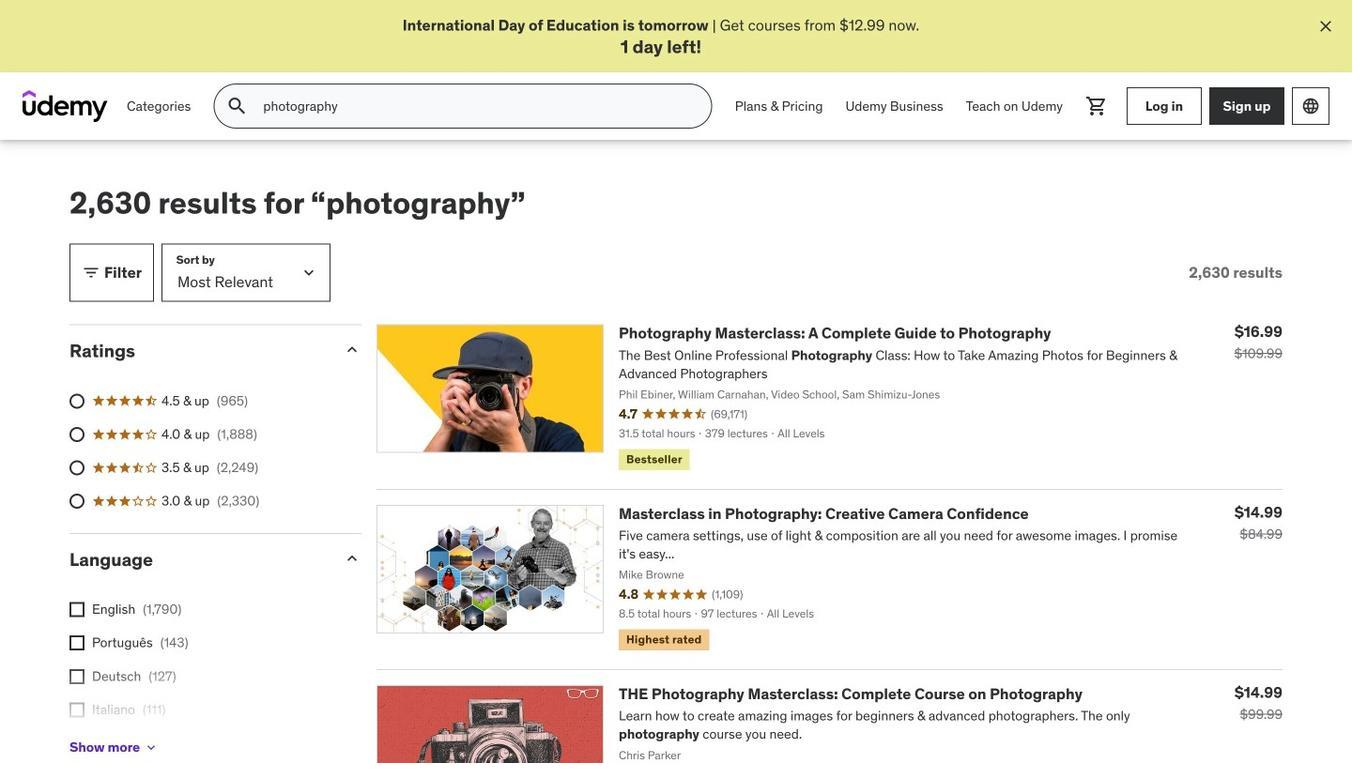 Task type: describe. For each thing, give the bounding box(es) containing it.
1 horizontal spatial xsmall image
[[144, 741, 159, 756]]

3 xsmall image from the top
[[70, 703, 85, 718]]

Search for anything text field
[[260, 90, 689, 122]]

udemy image
[[23, 90, 108, 122]]

submit search image
[[226, 95, 248, 118]]

2 xsmall image from the top
[[70, 669, 85, 684]]

2 vertical spatial small image
[[343, 549, 362, 568]]

1 vertical spatial small image
[[343, 341, 362, 359]]



Task type: vqa. For each thing, say whether or not it's contained in the screenshot.
status
yes



Task type: locate. For each thing, give the bounding box(es) containing it.
xsmall image
[[70, 603, 85, 618], [70, 669, 85, 684], [70, 703, 85, 718]]

choose a language image
[[1302, 97, 1321, 116]]

0 horizontal spatial xsmall image
[[70, 636, 85, 651]]

0 vertical spatial xsmall image
[[70, 636, 85, 651]]

2 vertical spatial xsmall image
[[70, 703, 85, 718]]

close image
[[1317, 17, 1336, 36]]

1 xsmall image from the top
[[70, 603, 85, 618]]

small image
[[82, 264, 100, 282], [343, 341, 362, 359], [343, 549, 362, 568]]

1 vertical spatial xsmall image
[[70, 669, 85, 684]]

status
[[1189, 264, 1283, 282]]

0 vertical spatial small image
[[82, 264, 100, 282]]

shopping cart with 0 items image
[[1086, 95, 1108, 118]]

xsmall image
[[70, 636, 85, 651], [144, 741, 159, 756]]

0 vertical spatial xsmall image
[[70, 603, 85, 618]]

1 vertical spatial xsmall image
[[144, 741, 159, 756]]



